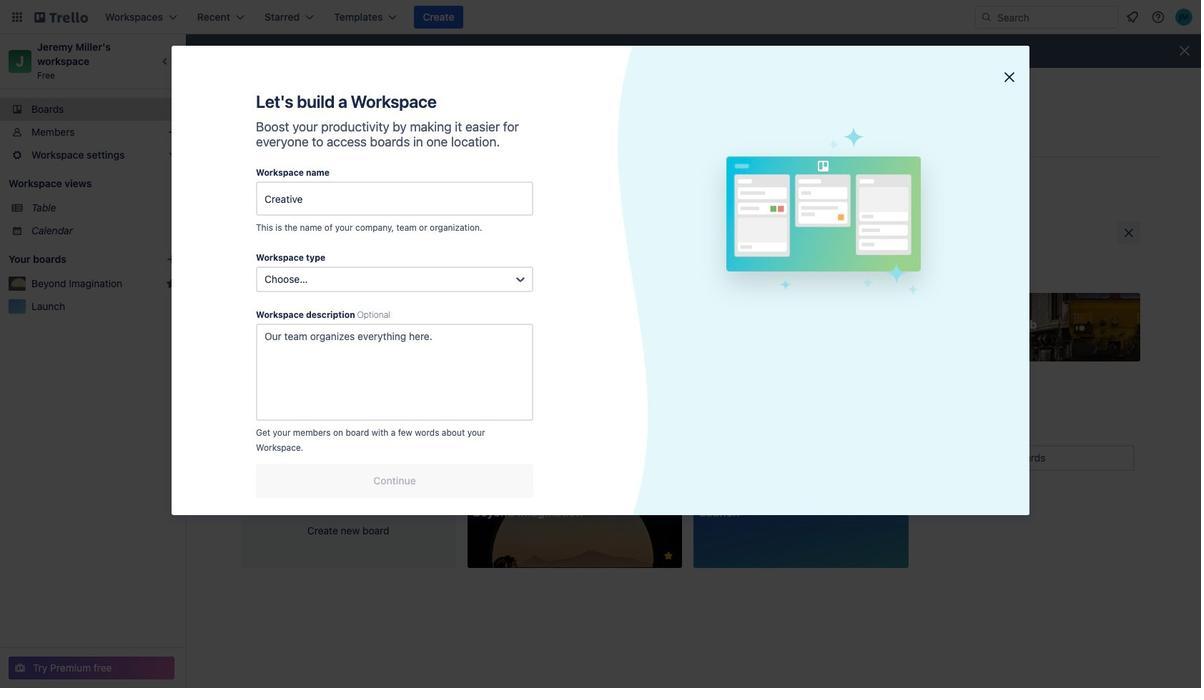 Task type: describe. For each thing, give the bounding box(es) containing it.
starred icon image
[[166, 278, 177, 290]]

Search field
[[992, 6, 1118, 28]]

add board image
[[166, 254, 177, 265]]

Our team organizes everything here. text field
[[256, 324, 533, 421]]

workspace navigation collapse icon image
[[156, 51, 176, 72]]

open information menu image
[[1151, 10, 1166, 24]]

Search boards text field
[[956, 445, 1135, 471]]

0 notifications image
[[1124, 9, 1141, 26]]

your boards with 2 items element
[[9, 251, 144, 268]]

jeremy miller (jeremymiller198) image
[[1176, 9, 1193, 26]]



Task type: vqa. For each thing, say whether or not it's contained in the screenshot.
Search field
yes



Task type: locate. For each thing, give the bounding box(es) containing it.
Taco's Co. text field
[[256, 182, 533, 216]]

search image
[[981, 11, 992, 23]]

primary element
[[0, 0, 1201, 34]]



